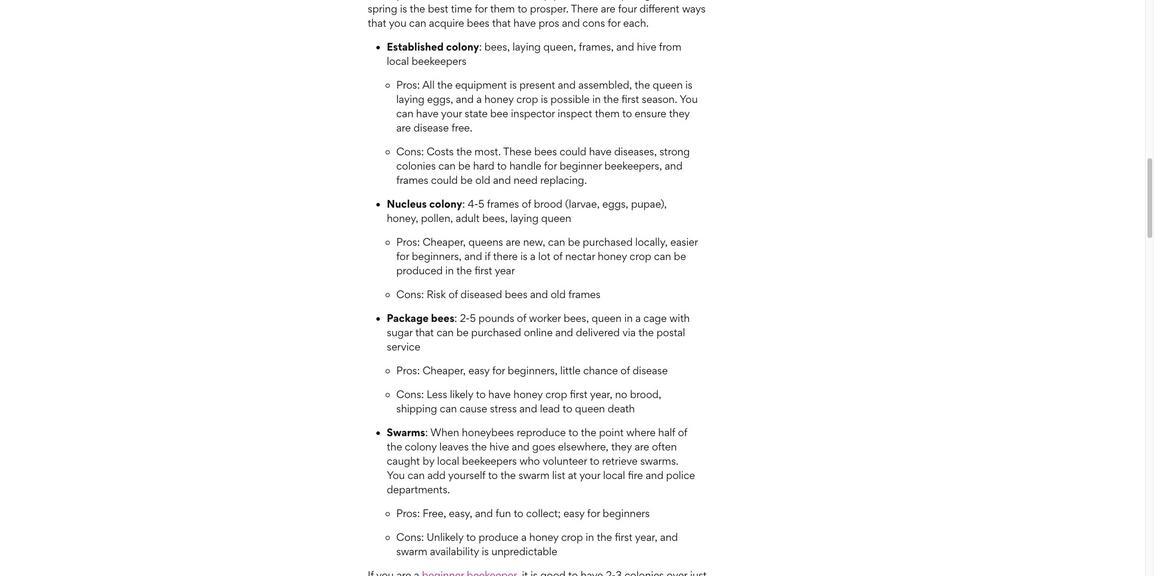Task type: describe. For each thing, give the bounding box(es) containing it.
for right time
[[475, 2, 488, 15]]

to inside pros: all the equipment is present and assembled, the queen is laying eggs, and a honey crop is possible in the first season. you can have your state bee inspector inspect them to ensure they are disease free.
[[623, 107, 632, 120]]

stress
[[490, 403, 517, 415]]

be up nectar
[[568, 236, 581, 249]]

there
[[571, 2, 599, 15]]

for inside pros: cheaper, queens are new, can be purchased locally, easier for beginners, and if there is a lot of nectar honey crop can be produced in the first year
[[397, 250, 409, 263]]

handle
[[510, 160, 542, 172]]

is inside pros: cheaper, queens are new, can be purchased locally, easier for beginners, and if there is a lot of nectar honey crop can be produced in the first year
[[521, 250, 528, 263]]

of inside pros: cheaper, queens are new, can be purchased locally, easier for beginners, and if there is a lot of nectar honey crop can be produced in the first year
[[554, 250, 563, 263]]

chance
[[584, 365, 618, 377]]

to down elsewhere,
[[590, 455, 600, 468]]

equipment
[[456, 79, 507, 91]]

bees, inside : bees, laying queen, frames, and hive from local beekeepers
[[485, 41, 510, 53]]

swarm inside : when honeybees reproduce to the point where half of the colony leaves the hive and goes elsewhere, they are often caught by local beekeepers who volunteer to retrieve swarms. you can add yourself to the swarm list at your local fire and police departments.
[[519, 470, 550, 482]]

if
[[485, 250, 491, 263]]

honey inside pros: cheaper, queens are new, can be purchased locally, easier for beginners, and if there is a lot of nectar honey crop can be produced in the first year
[[598, 250, 627, 263]]

honey,
[[387, 212, 419, 225]]

less
[[427, 389, 448, 401]]

crop inside pros: cheaper, queens are new, can be purchased locally, easier for beginners, and if there is a lot of nectar honey crop can be produced in the first year
[[630, 250, 652, 263]]

can inside : 2-5 pounds of worker bees, queen in a cage with sugar that can be purchased online and delivered via the postal service
[[437, 327, 454, 339]]

2-
[[460, 312, 470, 325]]

them inside pros: all the equipment is present and assembled, the queen is laying eggs, and a honey crop is possible in the first season. you can have your state bee inspector inspect them to ensure they are disease free.
[[595, 107, 620, 120]]

fun
[[496, 508, 511, 520]]

assembled,
[[579, 79, 632, 91]]

lot
[[539, 250, 551, 263]]

for up stress
[[493, 365, 505, 377]]

pros
[[539, 17, 560, 29]]

the up season.
[[635, 79, 651, 91]]

1 horizontal spatial easy
[[564, 508, 585, 520]]

have inside pros: all the equipment is present and assembled, the queen is laying eggs, and a honey crop is possible in the first season. you can have your state bee inspector inspect them to ensure they are disease free.
[[416, 107, 439, 120]]

in inside pros: all the equipment is present and assembled, the queen is laying eggs, and a honey crop is possible in the first season. you can have your state bee inspector inspect them to ensure they are disease free.
[[593, 93, 601, 105]]

elsewhere,
[[558, 441, 609, 454]]

1 vertical spatial could
[[431, 174, 458, 187]]

a inside : 2-5 pounds of worker bees, queen in a cage with sugar that can be purchased online and delivered via the postal service
[[636, 312, 641, 325]]

hive inside : bees, laying queen, frames, and hive from local beekeepers
[[637, 41, 657, 53]]

pros: free, easy, and fun to collect; easy for beginners
[[397, 508, 650, 520]]

that inside : 2-5 pounds of worker bees, queen in a cage with sugar that can be purchased online and delivered via the postal service
[[416, 327, 434, 339]]

: when honeybees reproduce to the point where half of the colony leaves the hive and goes elsewhere, they are often caught by local beekeepers who volunteer to retrieve swarms. you can add yourself to the swarm list at your local fire and police departments.
[[387, 427, 696, 496]]

have up "best"
[[417, 0, 439, 1]]

ways
[[683, 2, 706, 15]]

availability
[[430, 546, 479, 558]]

to right yourself
[[488, 470, 498, 482]]

each.
[[624, 17, 649, 29]]

colony for nucleus colony
[[430, 198, 463, 210]]

ensure
[[635, 107, 667, 120]]

beekeepers,
[[605, 160, 663, 172]]

cheaper, for queens
[[423, 236, 466, 249]]

1 vertical spatial disease
[[633, 365, 668, 377]]

once
[[368, 0, 394, 1]]

laying inside pros: all the equipment is present and assembled, the queen is laying eggs, and a honey crop is possible in the first season. you can have your state bee inspector inspect them to ensure they are disease free.
[[397, 93, 425, 105]]

is inside cons: unlikely to produce a honey crop in the first year, and swarm availability is unpredictable
[[482, 546, 489, 558]]

all
[[423, 79, 435, 91]]

pros: for pros: cheaper, queens are new, can be purchased locally, easier for beginners, and if there is a lot of nectar honey crop can be produced in the first year
[[397, 236, 420, 249]]

free.
[[452, 122, 473, 134]]

2 horizontal spatial that
[[493, 17, 511, 29]]

point
[[599, 427, 624, 439]]

cause
[[460, 403, 488, 415]]

laying inside : bees, laying queen, frames, and hive from local beekeepers
[[513, 41, 541, 53]]

pros: for pros: all the equipment is present and assembled, the queen is laying eggs, and a honey crop is possible in the first season. you can have your state bee inspector inspect them to ensure they are disease free.
[[397, 79, 420, 91]]

goes
[[533, 441, 556, 454]]

have inside the cons: costs the most. these bees could have diseases, strong colonies can be hard to handle for beginner beekeepers, and frames could be old and need replacing.
[[590, 145, 612, 158]]

honey inside "cons: less likely to have honey crop first year, no brood, shipping can cause stress and lead to queen death"
[[514, 389, 543, 401]]

reproduce
[[517, 427, 566, 439]]

beekeepers inside : bees, laying queen, frames, and hive from local beekeepers
[[412, 55, 467, 67]]

cons: less likely to have honey crop first year, no brood, shipping can cause stress and lead to queen death
[[397, 389, 662, 415]]

worker
[[529, 312, 561, 325]]

can inside : when honeybees reproduce to the point where half of the colony leaves the hive and goes elsewhere, they are often caught by local beekeepers who volunteer to retrieve swarms. you can add yourself to the swarm list at your local fire and police departments.
[[408, 470, 425, 482]]

beginner
[[560, 160, 602, 172]]

when
[[431, 427, 460, 439]]

produce
[[479, 532, 519, 544]]

leaves
[[440, 441, 469, 454]]

the up caught
[[387, 441, 403, 454]]

is inside once you have decided where to keep your hives, acquiring bees in the spring is the best time for them to prosper. there are four different ways that you can acquire bees that have pros and cons for each.
[[400, 2, 407, 15]]

for down four
[[608, 17, 621, 29]]

cons: for cons: costs the most. these bees could have diseases, strong colonies can be hard to handle for beginner beekeepers, and frames could be old and need replacing.
[[397, 145, 424, 158]]

queen inside : 2-5 pounds of worker bees, queen in a cage with sugar that can be purchased online and delivered via the postal service
[[592, 312, 622, 325]]

and inside once you have decided where to keep your hives, acquiring bees in the spring is the best time for them to prosper. there are four different ways that you can acquire bees that have pros and cons for each.
[[562, 17, 580, 29]]

acquiring
[[607, 0, 651, 1]]

eggs, inside : 4-5 frames of brood (larvae, eggs, pupae), honey, pollen, adult bees, laying queen
[[603, 198, 629, 210]]

where inside : when honeybees reproduce to the point where half of the colony leaves the hive and goes elsewhere, they are often caught by local beekeepers who volunteer to retrieve swarms. you can add yourself to the swarm list at your local fire and police departments.
[[627, 427, 656, 439]]

nucleus
[[387, 198, 427, 210]]

a inside pros: all the equipment is present and assembled, the queen is laying eggs, and a honey crop is possible in the first season. you can have your state bee inspector inspect them to ensure they are disease free.
[[477, 93, 482, 105]]

bee
[[491, 107, 509, 120]]

be up 4-
[[461, 174, 473, 187]]

add
[[428, 470, 446, 482]]

honey inside pros: all the equipment is present and assembled, the queen is laying eggs, and a honey crop is possible in the first season. you can have your state bee inspector inspect them to ensure they are disease free.
[[485, 93, 514, 105]]

for left beginners
[[588, 508, 601, 520]]

diseased
[[461, 288, 503, 301]]

at
[[568, 470, 577, 482]]

your inside pros: all the equipment is present and assembled, the queen is laying eggs, and a honey crop is possible in the first season. you can have your state bee inspector inspect them to ensure they are disease free.
[[441, 107, 462, 120]]

0 vertical spatial could
[[560, 145, 587, 158]]

half
[[659, 427, 676, 439]]

of inside : 4-5 frames of brood (larvae, eggs, pupae), honey, pollen, adult bees, laying queen
[[522, 198, 532, 210]]

crop inside pros: all the equipment is present and assembled, the queen is laying eggs, and a honey crop is possible in the first season. you can have your state bee inspector inspect them to ensure they are disease free.
[[517, 93, 539, 105]]

these
[[504, 145, 532, 158]]

1 vertical spatial old
[[551, 288, 566, 301]]

honey inside cons: unlikely to produce a honey crop in the first year, and swarm availability is unpredictable
[[530, 532, 559, 544]]

established
[[387, 41, 444, 53]]

shipping
[[397, 403, 437, 415]]

risk
[[427, 288, 446, 301]]

keep
[[528, 0, 551, 1]]

in inside pros: cheaper, queens are new, can be purchased locally, easier for beginners, and if there is a lot of nectar honey crop can be produced in the first year
[[446, 265, 454, 277]]

nectar
[[566, 250, 596, 263]]

the right 'all'
[[438, 79, 453, 91]]

0 vertical spatial easy
[[469, 365, 490, 377]]

bees inside the cons: costs the most. these bees could have diseases, strong colonies can be hard to handle for beginner beekeepers, and frames could be old and need replacing.
[[535, 145, 557, 158]]

cage
[[644, 312, 667, 325]]

you inside pros: all the equipment is present and assembled, the queen is laying eggs, and a honey crop is possible in the first season. you can have your state bee inspector inspect them to ensure they are disease free.
[[680, 93, 698, 105]]

crop inside "cons: less likely to have honey crop first year, no brood, shipping can cause stress and lead to queen death"
[[546, 389, 568, 401]]

and inside : 2-5 pounds of worker bees, queen in a cage with sugar that can be purchased online and delivered via the postal service
[[556, 327, 574, 339]]

swarm inside cons: unlikely to produce a honey crop in the first year, and swarm availability is unpredictable
[[397, 546, 428, 558]]

free,
[[423, 508, 447, 520]]

first inside pros: all the equipment is present and assembled, the queen is laying eggs, and a honey crop is possible in the first season. you can have your state bee inspector inspect them to ensure they are disease free.
[[622, 93, 640, 105]]

your inside once you have decided where to keep your hives, acquiring bees in the spring is the best time for them to prosper. there are four different ways that you can acquire bees that have pros and cons for each.
[[553, 0, 574, 1]]

and inside : bees, laying queen, frames, and hive from local beekeepers
[[617, 41, 635, 53]]

little
[[561, 365, 581, 377]]

where inside once you have decided where to keep your hives, acquiring bees in the spring is the best time for them to prosper. there are four different ways that you can acquire bees that have pros and cons for each.
[[484, 0, 513, 1]]

cons
[[583, 17, 606, 29]]

yourself
[[448, 470, 486, 482]]

a inside pros: cheaper, queens are new, can be purchased locally, easier for beginners, and if there is a lot of nectar honey crop can be produced in the first year
[[531, 250, 536, 263]]

most.
[[475, 145, 501, 158]]

to left the prosper.
[[518, 2, 528, 15]]

spring
[[368, 2, 398, 15]]

the inside : 2-5 pounds of worker bees, queen in a cage with sugar that can be purchased online and delivered via the postal service
[[639, 327, 654, 339]]

be left hard
[[459, 160, 471, 172]]

by
[[423, 455, 435, 468]]

the down honeybees
[[472, 441, 487, 454]]

to inside cons: unlikely to produce a honey crop in the first year, and swarm availability is unpredictable
[[467, 532, 476, 544]]

are inside pros: cheaper, queens are new, can be purchased locally, easier for beginners, and if there is a lot of nectar honey crop can be produced in the first year
[[506, 236, 521, 249]]

state
[[465, 107, 488, 120]]

frames inside : 4-5 frames of brood (larvae, eggs, pupae), honey, pollen, adult bees, laying queen
[[487, 198, 520, 210]]

strong
[[660, 145, 690, 158]]

postal
[[657, 327, 686, 339]]

pupae),
[[632, 198, 667, 210]]

queen inside : 4-5 frames of brood (larvae, eggs, pupae), honey, pollen, adult bees, laying queen
[[542, 212, 572, 225]]

bees down time
[[467, 17, 490, 29]]

delivered
[[576, 327, 620, 339]]

year
[[495, 265, 515, 277]]

the left "best"
[[410, 2, 426, 15]]

fire
[[628, 470, 643, 482]]

can inside "cons: less likely to have honey crop first year, no brood, shipping can cause stress and lead to queen death"
[[440, 403, 457, 415]]

honeybees
[[462, 427, 514, 439]]

first inside cons: unlikely to produce a honey crop in the first year, and swarm availability is unpredictable
[[615, 532, 633, 544]]

: bees, laying queen, frames, and hive from local beekeepers
[[387, 41, 682, 67]]

you inside : when honeybees reproduce to the point where half of the colony leaves the hive and goes elsewhere, they are often caught by local beekeepers who volunteer to retrieve swarms. you can add yourself to the swarm list at your local fire and police departments.
[[387, 470, 405, 482]]

nucleus colony
[[387, 198, 463, 210]]

the up fun
[[501, 470, 516, 482]]

established colony
[[387, 41, 479, 53]]

cheaper, for easy
[[423, 365, 466, 377]]

unpredictable
[[492, 546, 558, 558]]

package
[[387, 312, 429, 325]]

are inside once you have decided where to keep your hives, acquiring bees in the spring is the best time for them to prosper. there are four different ways that you can acquire bees that have pros and cons for each.
[[601, 2, 616, 15]]

to right lead
[[563, 403, 573, 415]]

a inside cons: unlikely to produce a honey crop in the first year, and swarm availability is unpredictable
[[522, 532, 527, 544]]

to left keep
[[516, 0, 525, 1]]

be down the easier on the right top of page
[[674, 250, 687, 263]]

year, inside cons: unlikely to produce a honey crop in the first year, and swarm availability is unpredictable
[[635, 532, 658, 544]]

can inside pros: all the equipment is present and assembled, the queen is laying eggs, and a honey crop is possible in the first season. you can have your state bee inspector inspect them to ensure they are disease free.
[[397, 107, 414, 120]]

pros: cheaper, queens are new, can be purchased locally, easier for beginners, and if there is a lot of nectar honey crop can be produced in the first year
[[397, 236, 698, 277]]

to right fun
[[514, 508, 524, 520]]

possible
[[551, 93, 590, 105]]

can down 'locally,' at the top right of the page
[[655, 250, 672, 263]]

inspector
[[511, 107, 555, 120]]

the inside cons: unlikely to produce a honey crop in the first year, and swarm availability is unpredictable
[[597, 532, 613, 544]]

package bees
[[387, 312, 455, 325]]

with
[[670, 312, 690, 325]]

1 vertical spatial you
[[389, 17, 407, 29]]

costs
[[427, 145, 454, 158]]

decided
[[442, 0, 481, 1]]

locally,
[[636, 236, 668, 249]]

departments.
[[387, 484, 450, 496]]

online
[[524, 327, 553, 339]]

brood,
[[630, 389, 662, 401]]

service
[[387, 341, 421, 353]]

first inside pros: cheaper, queens are new, can be purchased locally, easier for beginners, and if there is a lot of nectar honey crop can be produced in the first year
[[475, 265, 493, 277]]

bees down year
[[505, 288, 528, 301]]

acquire
[[429, 17, 465, 29]]

purchased inside : 2-5 pounds of worker bees, queen in a cage with sugar that can be purchased online and delivered via the postal service
[[472, 327, 522, 339]]

of up no
[[621, 365, 630, 377]]



Task type: vqa. For each thing, say whether or not it's contained in the screenshot.
are within the Pros: All the equipment is present and assembled, the queen is laying eggs, and a honey crop is possible in the first season. You can have your state bee inspector inspect them to ensure they are disease free.
yes



Task type: locate. For each thing, give the bounding box(es) containing it.
2 pros: from the top
[[397, 236, 420, 249]]

have up stress
[[489, 389, 511, 401]]

the inside pros: cheaper, queens are new, can be purchased locally, easier for beginners, and if there is a lot of nectar honey crop can be produced in the first year
[[457, 265, 472, 277]]

0 vertical spatial your
[[553, 0, 574, 1]]

1 cons: from the top
[[397, 145, 424, 158]]

1 vertical spatial swarm
[[397, 546, 428, 558]]

1 horizontal spatial old
[[551, 288, 566, 301]]

1 vertical spatial year,
[[635, 532, 658, 544]]

0 vertical spatial cheaper,
[[423, 236, 466, 249]]

laying up new,
[[511, 212, 539, 225]]

0 horizontal spatial your
[[441, 107, 462, 120]]

the up ways
[[690, 0, 706, 1]]

the inside the cons: costs the most. these bees could have diseases, strong colonies can be hard to handle for beginner beekeepers, and frames could be old and need replacing.
[[457, 145, 472, 158]]

1 vertical spatial bees,
[[483, 212, 508, 225]]

for up produced
[[397, 250, 409, 263]]

pros: for pros: cheaper, easy for beginners, little chance of disease
[[397, 365, 420, 377]]

purchased up nectar
[[583, 236, 633, 249]]

pollen,
[[421, 212, 453, 225]]

first up ensure at the right top of the page
[[622, 93, 640, 105]]

prosper.
[[530, 2, 569, 15]]

no
[[616, 389, 628, 401]]

1 horizontal spatial hive
[[637, 41, 657, 53]]

in inside cons: unlikely to produce a honey crop in the first year, and swarm availability is unpredictable
[[586, 532, 595, 544]]

via
[[623, 327, 636, 339]]

crop inside cons: unlikely to produce a honey crop in the first year, and swarm availability is unpredictable
[[562, 532, 583, 544]]

swarm
[[519, 470, 550, 482], [397, 546, 428, 558]]

them down assembled, at the right top of the page
[[595, 107, 620, 120]]

0 horizontal spatial eggs,
[[427, 93, 454, 105]]

beginners,
[[412, 250, 462, 263], [508, 365, 558, 377]]

different
[[640, 2, 680, 15]]

1 vertical spatial local
[[437, 455, 460, 468]]

cheaper, inside pros: cheaper, queens are new, can be purchased locally, easier for beginners, and if there is a lot of nectar honey crop can be produced in the first year
[[423, 236, 466, 249]]

pounds
[[479, 312, 515, 325]]

pros: inside pros: all the equipment is present and assembled, the queen is laying eggs, and a honey crop is possible in the first season. you can have your state bee inspector inspect them to ensure they are disease free.
[[397, 79, 420, 91]]

cons: for cons: less likely to have honey crop first year, no brood, shipping can cause stress and lead to queen death
[[397, 389, 424, 401]]

: for nucleus colony
[[463, 198, 465, 210]]

disease
[[414, 122, 449, 134], [633, 365, 668, 377]]

retrieve
[[603, 455, 638, 468]]

1 vertical spatial hive
[[490, 441, 509, 454]]

0 horizontal spatial them
[[491, 2, 515, 15]]

laying
[[513, 41, 541, 53], [397, 93, 425, 105], [511, 212, 539, 225]]

0 vertical spatial eggs,
[[427, 93, 454, 105]]

eggs, right "(larvae,"
[[603, 198, 629, 210]]

local
[[387, 55, 409, 67], [437, 455, 460, 468], [604, 470, 626, 482]]

1 horizontal spatial disease
[[633, 365, 668, 377]]

easy
[[469, 365, 490, 377], [564, 508, 585, 520]]

2 horizontal spatial your
[[580, 470, 601, 482]]

1 vertical spatial them
[[595, 107, 620, 120]]

of inside : when honeybees reproduce to the point where half of the colony leaves the hive and goes elsewhere, they are often caught by local beekeepers who volunteer to retrieve swarms. you can add yourself to the swarm list at your local fire and police departments.
[[678, 427, 688, 439]]

first down if
[[475, 265, 493, 277]]

you
[[397, 0, 414, 1], [389, 17, 407, 29]]

to right hard
[[497, 160, 507, 172]]

0 vertical spatial beekeepers
[[412, 55, 467, 67]]

can down costs
[[439, 160, 456, 172]]

: left when
[[426, 427, 428, 439]]

0 horizontal spatial 5
[[470, 312, 476, 325]]

local down "retrieve"
[[604, 470, 626, 482]]

are up the there on the left of page
[[506, 236, 521, 249]]

year,
[[590, 389, 613, 401], [635, 532, 658, 544]]

queen inside "cons: less likely to have honey crop first year, no brood, shipping can cause stress and lead to queen death"
[[575, 403, 605, 415]]

1 vertical spatial cheaper,
[[423, 365, 466, 377]]

queen,
[[544, 41, 577, 53]]

honey up bee
[[485, 93, 514, 105]]

5 for 2-
[[470, 312, 476, 325]]

beginners, inside pros: cheaper, queens are new, can be purchased locally, easier for beginners, and if there is a lot of nectar honey crop can be produced in the first year
[[412, 250, 462, 263]]

are up 'colonies'
[[397, 122, 411, 134]]

to up elsewhere,
[[569, 427, 579, 439]]

1 vertical spatial you
[[387, 470, 405, 482]]

in inside : 2-5 pounds of worker bees, queen in a cage with sugar that can be purchased online and delivered via the postal service
[[625, 312, 633, 325]]

them
[[491, 2, 515, 15], [595, 107, 620, 120]]

colony up pollen,
[[430, 198, 463, 210]]

cons: inside the cons: costs the most. these bees could have diseases, strong colonies can be hard to handle for beginner beekeepers, and frames could be old and need replacing.
[[397, 145, 424, 158]]

they inside : when honeybees reproduce to the point where half of the colony leaves the hive and goes elsewhere, they are often caught by local beekeepers who volunteer to retrieve swarms. you can add yourself to the swarm list at your local fire and police departments.
[[612, 441, 632, 454]]

need
[[514, 174, 538, 187]]

year, inside "cons: less likely to have honey crop first year, no brood, shipping can cause stress and lead to queen death"
[[590, 389, 613, 401]]

old down hard
[[476, 174, 491, 187]]

pros: all the equipment is present and assembled, the queen is laying eggs, and a honey crop is possible in the first season. you can have your state bee inspector inspect them to ensure they are disease free.
[[397, 79, 698, 134]]

colony
[[446, 41, 479, 53], [430, 198, 463, 210], [405, 441, 437, 454]]

0 horizontal spatial they
[[612, 441, 632, 454]]

0 horizontal spatial old
[[476, 174, 491, 187]]

1 horizontal spatial year,
[[635, 532, 658, 544]]

first inside "cons: less likely to have honey crop first year, no brood, shipping can cause stress and lead to queen death"
[[570, 389, 588, 401]]

year, left no
[[590, 389, 613, 401]]

: for swarms
[[426, 427, 428, 439]]

old inside the cons: costs the most. these bees could have diseases, strong colonies can be hard to handle for beginner beekeepers, and frames could be old and need replacing.
[[476, 174, 491, 187]]

0 horizontal spatial easy
[[469, 365, 490, 377]]

your inside : when honeybees reproduce to the point where half of the colony leaves the hive and goes elsewhere, they are often caught by local beekeepers who volunteer to retrieve swarms. you can add yourself to the swarm list at your local fire and police departments.
[[580, 470, 601, 482]]

have down 'all'
[[416, 107, 439, 120]]

: inside : 2-5 pounds of worker bees, queen in a cage with sugar that can be purchased online and delivered via the postal service
[[455, 312, 458, 325]]

0 horizontal spatial beginners,
[[412, 250, 462, 263]]

bees up different
[[654, 0, 677, 1]]

bees, up the 'equipment' at the top left of the page
[[485, 41, 510, 53]]

bees
[[654, 0, 677, 1], [467, 17, 490, 29], [535, 145, 557, 158], [505, 288, 528, 301], [431, 312, 455, 325]]

the up diseased
[[457, 265, 472, 277]]

cons: for cons: unlikely to produce a honey crop in the first year, and swarm availability is unpredictable
[[397, 532, 424, 544]]

of right lot
[[554, 250, 563, 263]]

bees, inside : 4-5 frames of brood (larvae, eggs, pupae), honey, pollen, adult bees, laying queen
[[483, 212, 508, 225]]

crop
[[517, 93, 539, 105], [630, 250, 652, 263], [546, 389, 568, 401], [562, 532, 583, 544]]

the
[[690, 0, 706, 1], [410, 2, 426, 15], [438, 79, 453, 91], [635, 79, 651, 91], [604, 93, 619, 105], [457, 145, 472, 158], [457, 265, 472, 277], [639, 327, 654, 339], [581, 427, 597, 439], [387, 441, 403, 454], [472, 441, 487, 454], [501, 470, 516, 482], [597, 532, 613, 544]]

local down the leaves
[[437, 455, 460, 468]]

the down cage at the right of the page
[[639, 327, 654, 339]]

0 vertical spatial laying
[[513, 41, 541, 53]]

bees, up delivered
[[564, 312, 589, 325]]

honey
[[485, 93, 514, 105], [598, 250, 627, 263], [514, 389, 543, 401], [530, 532, 559, 544]]

where
[[484, 0, 513, 1], [627, 427, 656, 439]]

you
[[680, 93, 698, 105], [387, 470, 405, 482]]

: for package bees
[[455, 312, 458, 325]]

old up worker
[[551, 288, 566, 301]]

: inside : when honeybees reproduce to the point where half of the colony leaves the hive and goes elsewhere, they are often caught by local beekeepers who volunteer to retrieve swarms. you can add yourself to the swarm list at your local fire and police departments.
[[426, 427, 428, 439]]

cheaper,
[[423, 236, 466, 249], [423, 365, 466, 377]]

bees, inside : 2-5 pounds of worker bees, queen in a cage with sugar that can be purchased online and delivered via the postal service
[[564, 312, 589, 325]]

1 vertical spatial laying
[[397, 93, 425, 105]]

1 vertical spatial 5
[[470, 312, 476, 325]]

0 vertical spatial they
[[670, 107, 690, 120]]

frames inside the cons: costs the most. these bees could have diseases, strong colonies can be hard to handle for beginner beekeepers, and frames could be old and need replacing.
[[397, 174, 429, 187]]

1 horizontal spatial frames
[[487, 198, 520, 210]]

1 horizontal spatial them
[[595, 107, 620, 120]]

colony inside : when honeybees reproduce to the point where half of the colony leaves the hive and goes elsewhere, they are often caught by local beekeepers who volunteer to retrieve swarms. you can add yourself to the swarm list at your local fire and police departments.
[[405, 441, 437, 454]]

1 horizontal spatial that
[[416, 327, 434, 339]]

a up "unpredictable"
[[522, 532, 527, 544]]

diseases,
[[615, 145, 657, 158]]

swarm down who
[[519, 470, 550, 482]]

them inside once you have decided where to keep your hives, acquiring bees in the spring is the best time for them to prosper. there are four different ways that you can acquire bees that have pros and cons for each.
[[491, 2, 515, 15]]

2 vertical spatial local
[[604, 470, 626, 482]]

0 vertical spatial swarm
[[519, 470, 550, 482]]

in
[[679, 0, 688, 1], [593, 93, 601, 105], [446, 265, 454, 277], [625, 312, 633, 325], [586, 532, 595, 544]]

can
[[409, 17, 427, 29], [397, 107, 414, 120], [439, 160, 456, 172], [548, 236, 566, 249], [655, 250, 672, 263], [437, 327, 454, 339], [440, 403, 457, 415], [408, 470, 425, 482]]

2 vertical spatial frames
[[569, 288, 601, 301]]

1 vertical spatial your
[[441, 107, 462, 120]]

that
[[368, 17, 387, 29], [493, 17, 511, 29], [416, 327, 434, 339]]

cons: down the free,
[[397, 532, 424, 544]]

in inside once you have decided where to keep your hives, acquiring bees in the spring is the best time for them to prosper. there are four different ways that you can acquire bees that have pros and cons for each.
[[679, 0, 688, 1]]

: up the 'equipment' at the top left of the page
[[479, 41, 482, 53]]

1 pros: from the top
[[397, 79, 420, 91]]

frames down nectar
[[569, 288, 601, 301]]

0 vertical spatial purchased
[[583, 236, 633, 249]]

1 horizontal spatial local
[[437, 455, 460, 468]]

queen
[[653, 79, 683, 91], [542, 212, 572, 225], [592, 312, 622, 325], [575, 403, 605, 415]]

the left most.
[[457, 145, 472, 158]]

5 up adult
[[479, 198, 485, 210]]

can down the package bees
[[437, 327, 454, 339]]

hive
[[637, 41, 657, 53], [490, 441, 509, 454]]

crop up lead
[[546, 389, 568, 401]]

they inside pros: all the equipment is present and assembled, the queen is laying eggs, and a honey crop is possible in the first season. you can have your state bee inspector inspect them to ensure they are disease free.
[[670, 107, 690, 120]]

crop down 'locally,' at the top right of the page
[[630, 250, 652, 263]]

0 vertical spatial hive
[[637, 41, 657, 53]]

4 pros: from the top
[[397, 508, 420, 520]]

cons: inside cons: unlikely to produce a honey crop in the first year, and swarm availability is unpredictable
[[397, 532, 424, 544]]

0 vertical spatial bees,
[[485, 41, 510, 53]]

best
[[428, 2, 449, 15]]

queens
[[469, 236, 504, 249]]

hive inside : when honeybees reproduce to the point where half of the colony leaves the hive and goes elsewhere, they are often caught by local beekeepers who volunteer to retrieve swarms. you can add yourself to the swarm list at your local fire and police departments.
[[490, 441, 509, 454]]

cons: unlikely to produce a honey crop in the first year, and swarm availability is unpredictable
[[397, 532, 679, 558]]

2 cons: from the top
[[397, 288, 424, 301]]

disease inside pros: all the equipment is present and assembled, the queen is laying eggs, and a honey crop is possible in the first season. you can have your state bee inspector inspect them to ensure they are disease free.
[[414, 122, 449, 134]]

easy,
[[449, 508, 473, 520]]

cons: inside "cons: less likely to have honey crop first year, no brood, shipping can cause stress and lead to queen death"
[[397, 389, 424, 401]]

bees left 2-
[[431, 312, 455, 325]]

1 vertical spatial where
[[627, 427, 656, 439]]

1 horizontal spatial 5
[[479, 198, 485, 210]]

cons:
[[397, 145, 424, 158], [397, 288, 424, 301], [397, 389, 424, 401], [397, 532, 424, 544]]

0 vertical spatial colony
[[446, 41, 479, 53]]

0 vertical spatial 5
[[479, 198, 485, 210]]

0 horizontal spatial frames
[[397, 174, 429, 187]]

be inside : 2-5 pounds of worker bees, queen in a cage with sugar that can be purchased online and delivered via the postal service
[[457, 327, 469, 339]]

first down beginners
[[615, 532, 633, 544]]

0 vertical spatial you
[[397, 0, 414, 1]]

of right half
[[678, 427, 688, 439]]

hive down honeybees
[[490, 441, 509, 454]]

for inside the cons: costs the most. these bees could have diseases, strong colonies can be hard to handle for beginner beekeepers, and frames could be old and need replacing.
[[545, 160, 557, 172]]

beginners, up "cons: less likely to have honey crop first year, no brood, shipping can cause stress and lead to queen death"
[[508, 365, 558, 377]]

cons: for cons: risk of diseased bees and old frames
[[397, 288, 424, 301]]

beginners, up produced
[[412, 250, 462, 263]]

0 horizontal spatial where
[[484, 0, 513, 1]]

1 horizontal spatial eggs,
[[603, 198, 629, 210]]

you up spring
[[397, 0, 414, 1]]

local down established on the left top of page
[[387, 55, 409, 67]]

1 horizontal spatial could
[[560, 145, 587, 158]]

a left lot
[[531, 250, 536, 263]]

are inside pros: all the equipment is present and assembled, the queen is laying eggs, and a honey crop is possible in the first season. you can have your state bee inspector inspect them to ensure they are disease free.
[[397, 122, 411, 134]]

and inside pros: cheaper, queens are new, can be purchased locally, easier for beginners, and if there is a lot of nectar honey crop can be produced in the first year
[[465, 250, 483, 263]]

: inside : 4-5 frames of brood (larvae, eggs, pupae), honey, pollen, adult bees, laying queen
[[463, 198, 465, 210]]

cheaper, down pollen,
[[423, 236, 466, 249]]

2 vertical spatial colony
[[405, 441, 437, 454]]

pros: inside pros: cheaper, queens are new, can be purchased locally, easier for beginners, and if there is a lot of nectar honey crop can be produced in the first year
[[397, 236, 420, 249]]

to up cause
[[476, 389, 486, 401]]

have inside "cons: less likely to have honey crop first year, no brood, shipping can cause stress and lead to queen death"
[[489, 389, 511, 401]]

0 vertical spatial old
[[476, 174, 491, 187]]

0 horizontal spatial you
[[387, 470, 405, 482]]

frames
[[397, 174, 429, 187], [487, 198, 520, 210], [569, 288, 601, 301]]

: 2-5 pounds of worker bees, queen in a cage with sugar that can be purchased online and delivered via the postal service
[[387, 312, 690, 353]]

2 vertical spatial bees,
[[564, 312, 589, 325]]

purchased
[[583, 236, 633, 249], [472, 327, 522, 339]]

0 horizontal spatial purchased
[[472, 327, 522, 339]]

cheaper, up less
[[423, 365, 466, 377]]

frames,
[[579, 41, 614, 53]]

inspect
[[558, 107, 593, 120]]

0 vertical spatial year,
[[590, 389, 613, 401]]

colony for established colony
[[446, 41, 479, 53]]

the up elsewhere,
[[581, 427, 597, 439]]

your up the prosper.
[[553, 0, 574, 1]]

of up online
[[517, 312, 527, 325]]

0 horizontal spatial swarm
[[397, 546, 428, 558]]

likely
[[450, 389, 474, 401]]

1 vertical spatial beginners,
[[508, 365, 558, 377]]

1 horizontal spatial swarm
[[519, 470, 550, 482]]

replacing.
[[541, 174, 587, 187]]

0 vertical spatial you
[[680, 93, 698, 105]]

0 horizontal spatial hive
[[490, 441, 509, 454]]

colony up the by
[[405, 441, 437, 454]]

0 horizontal spatial year,
[[590, 389, 613, 401]]

you right season.
[[680, 93, 698, 105]]

5 inside : 2-5 pounds of worker bees, queen in a cage with sugar that can be purchased online and delivered via the postal service
[[470, 312, 476, 325]]

pros: down honey,
[[397, 236, 420, 249]]

often
[[652, 441, 677, 454]]

can up lot
[[548, 236, 566, 249]]

can inside once you have decided where to keep your hives, acquiring bees in the spring is the best time for them to prosper. there are four different ways that you can acquire bees that have pros and cons for each.
[[409, 17, 427, 29]]

are inside : when honeybees reproduce to the point where half of the colony leaves the hive and goes elsewhere, they are often caught by local beekeepers who volunteer to retrieve swarms. you can add yourself to the swarm list at your local fire and police departments.
[[635, 441, 650, 454]]

1 horizontal spatial where
[[627, 427, 656, 439]]

pros:
[[397, 79, 420, 91], [397, 236, 420, 249], [397, 365, 420, 377], [397, 508, 420, 520]]

queen inside pros: all the equipment is present and assembled, the queen is laying eggs, and a honey crop is possible in the first season. you can have your state bee inspector inspect them to ensure they are disease free.
[[653, 79, 683, 91]]

season.
[[642, 93, 678, 105]]

could down costs
[[431, 174, 458, 187]]

1 vertical spatial frames
[[487, 198, 520, 210]]

1 vertical spatial purchased
[[472, 327, 522, 339]]

3 pros: from the top
[[397, 365, 420, 377]]

cons: risk of diseased bees and old frames
[[397, 288, 601, 301]]

pros: for pros: free, easy, and fun to collect; easy for beginners
[[397, 508, 420, 520]]

1 cheaper, from the top
[[423, 236, 466, 249]]

honey down pros: cheaper, easy for beginners, little chance of disease
[[514, 389, 543, 401]]

cons: up shipping
[[397, 389, 424, 401]]

caught
[[387, 455, 420, 468]]

1 vertical spatial easy
[[564, 508, 585, 520]]

have
[[417, 0, 439, 1], [514, 17, 536, 29], [416, 107, 439, 120], [590, 145, 612, 158], [489, 389, 511, 401]]

laying inside : 4-5 frames of brood (larvae, eggs, pupae), honey, pollen, adult bees, laying queen
[[511, 212, 539, 225]]

queen down brood
[[542, 212, 572, 225]]

0 vertical spatial frames
[[397, 174, 429, 187]]

0 horizontal spatial disease
[[414, 122, 449, 134]]

and inside cons: unlikely to produce a honey crop in the first year, and swarm availability is unpredictable
[[661, 532, 679, 544]]

four
[[619, 2, 637, 15]]

4 cons: from the top
[[397, 532, 424, 544]]

0 vertical spatial beginners,
[[412, 250, 462, 263]]

can up departments.
[[408, 470, 425, 482]]

are
[[601, 2, 616, 15], [397, 122, 411, 134], [506, 236, 521, 249], [635, 441, 650, 454]]

of inside : 2-5 pounds of worker bees, queen in a cage with sugar that can be purchased online and delivered via the postal service
[[517, 312, 527, 325]]

3 cons: from the top
[[397, 389, 424, 401]]

produced
[[397, 265, 443, 277]]

0 vertical spatial where
[[484, 0, 513, 1]]

the down beginners
[[597, 532, 613, 544]]

queen up delivered
[[592, 312, 622, 325]]

1 vertical spatial beekeepers
[[462, 455, 517, 468]]

0 vertical spatial them
[[491, 2, 515, 15]]

hard
[[473, 160, 495, 172]]

and inside "cons: less likely to have honey crop first year, no brood, shipping can cause stress and lead to queen death"
[[520, 403, 538, 415]]

0 vertical spatial local
[[387, 55, 409, 67]]

you down caught
[[387, 470, 405, 482]]

purchased inside pros: cheaper, queens are new, can be purchased locally, easier for beginners, and if there is a lot of nectar honey crop can be produced in the first year
[[583, 236, 633, 249]]

2 horizontal spatial local
[[604, 470, 626, 482]]

1 horizontal spatial they
[[670, 107, 690, 120]]

: inside : bees, laying queen, frames, and hive from local beekeepers
[[479, 41, 482, 53]]

honey right nectar
[[598, 250, 627, 263]]

0 vertical spatial disease
[[414, 122, 449, 134]]

of right risk
[[449, 288, 458, 301]]

5 for 4-
[[479, 198, 485, 210]]

they down season.
[[670, 107, 690, 120]]

1 vertical spatial they
[[612, 441, 632, 454]]

2 horizontal spatial frames
[[569, 288, 601, 301]]

1 vertical spatial eggs,
[[603, 198, 629, 210]]

beekeepers inside : when honeybees reproduce to the point where half of the colony leaves the hive and goes elsewhere, they are often caught by local beekeepers who volunteer to retrieve swarms. you can add yourself to the swarm list at your local fire and police departments.
[[462, 455, 517, 468]]

1 horizontal spatial you
[[680, 93, 698, 105]]

1 horizontal spatial purchased
[[583, 236, 633, 249]]

a down the 'equipment' at the top left of the page
[[477, 93, 482, 105]]

to inside the cons: costs the most. these bees could have diseases, strong colonies can be hard to handle for beginner beekeepers, and frames could be old and need replacing.
[[497, 160, 507, 172]]

2 vertical spatial laying
[[511, 212, 539, 225]]

5
[[479, 198, 485, 210], [470, 312, 476, 325]]

local inside : bees, laying queen, frames, and hive from local beekeepers
[[387, 55, 409, 67]]

easier
[[671, 236, 698, 249]]

eggs, inside pros: all the equipment is present and assembled, the queen is laying eggs, and a honey crop is possible in the first season. you can have your state bee inspector inspect them to ensure they are disease free.
[[427, 93, 454, 105]]

cons: costs the most. these bees could have diseases, strong colonies can be hard to handle for beginner beekeepers, and frames could be old and need replacing.
[[397, 145, 690, 187]]

0 horizontal spatial local
[[387, 55, 409, 67]]

honey down 'collect;'
[[530, 532, 559, 544]]

lead
[[540, 403, 560, 415]]

them right time
[[491, 2, 515, 15]]

can inside the cons: costs the most. these bees could have diseases, strong colonies can be hard to handle for beginner beekeepers, and frames could be old and need replacing.
[[439, 160, 456, 172]]

have left pros
[[514, 17, 536, 29]]

0 horizontal spatial that
[[368, 17, 387, 29]]

time
[[451, 2, 472, 15]]

can up established on the left top of page
[[409, 17, 427, 29]]

: for established colony
[[479, 41, 482, 53]]

(larvae,
[[566, 198, 600, 210]]

swarms.
[[641, 455, 679, 468]]

be
[[459, 160, 471, 172], [461, 174, 473, 187], [568, 236, 581, 249], [674, 250, 687, 263], [457, 327, 469, 339]]

1 horizontal spatial beginners,
[[508, 365, 558, 377]]

police
[[667, 470, 696, 482]]

of left brood
[[522, 198, 532, 210]]

pros: down service on the bottom
[[397, 365, 420, 377]]

5 inside : 4-5 frames of brood (larvae, eggs, pupae), honey, pollen, adult bees, laying queen
[[479, 198, 485, 210]]

there
[[493, 250, 518, 263]]

1 horizontal spatial your
[[553, 0, 574, 1]]

swarm down the 'unlikely'
[[397, 546, 428, 558]]

pros: cheaper, easy for beginners, little chance of disease
[[397, 365, 668, 377]]

adult
[[456, 212, 480, 225]]

queen left "death"
[[575, 403, 605, 415]]

to left ensure at the right top of the page
[[623, 107, 632, 120]]

0 horizontal spatial could
[[431, 174, 458, 187]]

that down the package bees
[[416, 327, 434, 339]]

the down assembled, at the right top of the page
[[604, 93, 619, 105]]

pros: left 'all'
[[397, 79, 420, 91]]

2 cheaper, from the top
[[423, 365, 466, 377]]

2 vertical spatial your
[[580, 470, 601, 482]]

have up beginner
[[590, 145, 612, 158]]

crop down the pros: free, easy, and fun to collect; easy for beginners
[[562, 532, 583, 544]]

1 vertical spatial colony
[[430, 198, 463, 210]]

once you have decided where to keep your hives, acquiring bees in the spring is the best time for them to prosper. there are four different ways that you can acquire bees that have pros and cons for each.
[[368, 0, 706, 29]]



